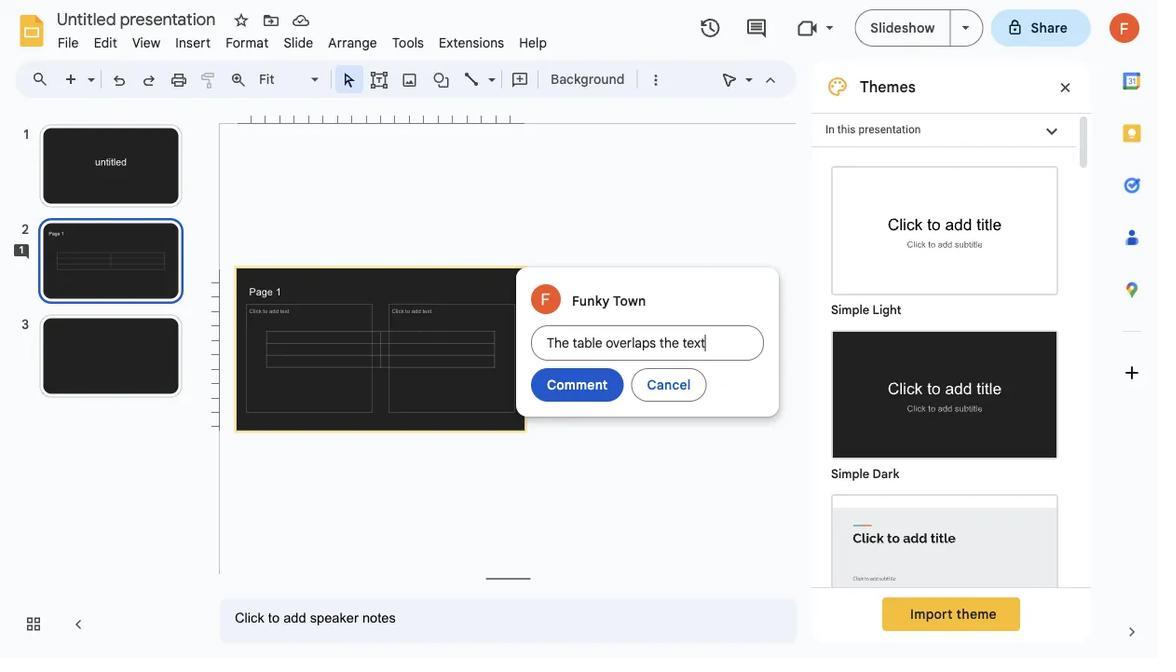 Task type: vqa. For each thing, say whether or not it's contained in the screenshot.
Import theme
yes



Task type: describe. For each thing, give the bounding box(es) containing it.
themes section
[[812, 61, 1092, 658]]

menu bar inside menu bar banner
[[50, 24, 555, 55]]

tab list inside menu bar banner
[[1107, 55, 1159, 606]]

presentation
[[859, 123, 921, 136]]

cancel button
[[632, 368, 707, 402]]

themes application
[[0, 0, 1159, 658]]

file
[[58, 34, 79, 51]]

simple for simple dark
[[832, 467, 870, 482]]

funky town image
[[531, 284, 561, 314]]

arrange menu item
[[321, 32, 385, 54]]

extensions
[[439, 34, 505, 51]]

option group inside themes section
[[812, 147, 1077, 658]]

light
[[873, 303, 902, 317]]

Rename text field
[[50, 7, 227, 30]]

shape image
[[431, 66, 453, 92]]

arrange
[[329, 34, 377, 51]]

in this presentation
[[826, 123, 921, 136]]

background button
[[543, 65, 633, 93]]

insert
[[176, 34, 211, 51]]

slideshow button
[[855, 9, 951, 47]]

tools menu item
[[385, 32, 432, 54]]

menu bar banner
[[0, 0, 1159, 658]]

Zoom field
[[254, 66, 327, 93]]

slide
[[284, 34, 314, 51]]

in
[[826, 123, 835, 136]]

share
[[1032, 20, 1068, 36]]

this
[[838, 123, 856, 136]]

in this presentation tab
[[812, 113, 1077, 147]]

Streamline radio
[[822, 485, 1068, 649]]

themes
[[860, 77, 916, 96]]

edit menu item
[[86, 32, 125, 54]]

help
[[519, 34, 547, 51]]

mode and view toolbar
[[715, 61, 786, 98]]

new slide with layout image
[[83, 67, 95, 74]]

insert image image
[[399, 66, 421, 92]]

simple dark
[[832, 467, 900, 482]]

funky
[[572, 293, 610, 309]]

view menu item
[[125, 32, 168, 54]]

the
[[660, 335, 679, 351]]

the table overlaps the text
[[547, 335, 706, 351]]

Star checkbox
[[228, 7, 255, 34]]

import theme button
[[883, 598, 1021, 631]]

format
[[226, 34, 269, 51]]



Task type: locate. For each thing, give the bounding box(es) containing it.
streamline image
[[833, 496, 1057, 622]]

import theme
[[911, 606, 997, 622]]

Simple Light radio
[[822, 157, 1068, 658]]

edit
[[94, 34, 117, 51]]

simple light
[[832, 303, 902, 317]]

list containing funky town
[[516, 268, 779, 417]]

view
[[132, 34, 161, 51]]

slideshow
[[871, 20, 936, 36]]

funky town
[[572, 293, 647, 309]]

import
[[911, 606, 953, 622]]

2 simple from the top
[[832, 467, 870, 482]]

1 vertical spatial simple
[[832, 467, 870, 482]]

menu bar
[[50, 24, 555, 55]]

text
[[683, 335, 706, 351]]

tools
[[392, 34, 424, 51]]

tab list
[[1107, 55, 1159, 606]]

0 vertical spatial simple
[[832, 303, 870, 317]]

option group
[[812, 147, 1077, 658]]

share button
[[991, 9, 1092, 47]]

Menus field
[[23, 66, 64, 92]]

simple inside radio
[[832, 467, 870, 482]]

list
[[516, 268, 779, 417]]

simple left the dark
[[832, 467, 870, 482]]

navigation inside themes application
[[0, 105, 205, 658]]

theme
[[957, 606, 997, 622]]

slide menu item
[[276, 32, 321, 54]]

the
[[547, 335, 570, 351]]

town
[[613, 293, 647, 309]]

Zoom text field
[[256, 66, 309, 92]]

table
[[573, 335, 603, 351]]

cancel
[[647, 377, 691, 393]]

1 simple from the top
[[832, 303, 870, 317]]

main toolbar
[[55, 65, 671, 93]]

option group containing simple light
[[812, 147, 1077, 658]]

file menu item
[[50, 32, 86, 54]]

list inside themes application
[[516, 268, 779, 417]]

format menu item
[[218, 32, 276, 54]]

extensions menu item
[[432, 32, 512, 54]]

dark
[[873, 467, 900, 482]]

background
[[551, 71, 625, 87]]

simple for simple light
[[832, 303, 870, 317]]

help menu item
[[512, 32, 555, 54]]

simple inside option
[[832, 303, 870, 317]]

presentation options image
[[963, 26, 970, 30]]

menu bar containing file
[[50, 24, 555, 55]]

insert menu item
[[168, 32, 218, 54]]

comment button
[[531, 368, 624, 402]]

simple left light
[[832, 303, 870, 317]]

simple
[[832, 303, 870, 317], [832, 467, 870, 482]]

comment
[[547, 377, 608, 393]]

overlaps
[[606, 335, 657, 351]]

Simple Dark radio
[[822, 321, 1068, 485]]

navigation
[[0, 105, 205, 658]]

Comment draft text field
[[531, 325, 764, 361]]



